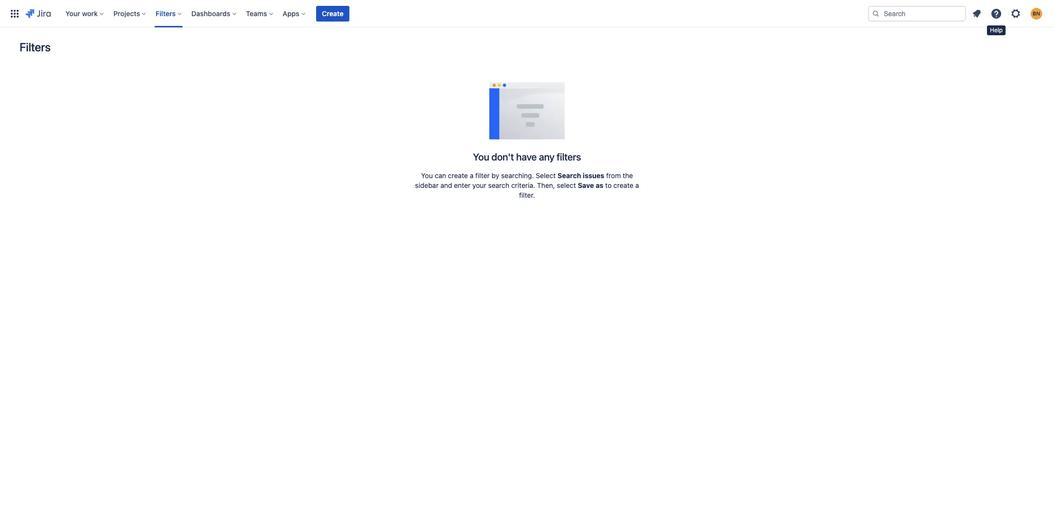Task type: vqa. For each thing, say whether or not it's contained in the screenshot.
criteria. on the top of page
yes



Task type: locate. For each thing, give the bounding box(es) containing it.
select
[[557, 181, 576, 190]]

any
[[539, 151, 555, 163]]

0 vertical spatial you
[[473, 151, 490, 163]]

1 horizontal spatial create
[[614, 181, 634, 190]]

help image
[[991, 8, 1003, 19]]

primary element
[[6, 0, 869, 27]]

as
[[596, 181, 604, 190]]

filters
[[557, 151, 582, 163]]

search
[[489, 181, 510, 190]]

filters
[[156, 9, 176, 17], [20, 40, 51, 54]]

help tooltip
[[988, 25, 1006, 35]]

you can create a filter by searching. select search issues
[[421, 171, 605, 180]]

filters inside filters popup button
[[156, 9, 176, 17]]

search image
[[873, 10, 881, 17]]

filters right projects popup button at the left top of the page
[[156, 9, 176, 17]]

filters down appswitcher icon
[[20, 40, 51, 54]]

teams button
[[243, 6, 277, 21]]

your work button
[[63, 6, 108, 21]]

issues
[[583, 171, 605, 180]]

1 horizontal spatial filters
[[156, 9, 176, 17]]

appswitcher icon image
[[9, 8, 21, 19]]

1 vertical spatial a
[[636, 181, 639, 190]]

create
[[448, 171, 468, 180], [614, 181, 634, 190]]

you up "filter"
[[473, 151, 490, 163]]

you don't have any filters
[[473, 151, 582, 163]]

from
[[607, 171, 621, 180]]

projects button
[[111, 6, 150, 21]]

0 horizontal spatial a
[[470, 171, 474, 180]]

search
[[558, 171, 582, 180]]

your work
[[66, 9, 98, 17]]

1 vertical spatial filters
[[20, 40, 51, 54]]

1 vertical spatial you
[[421, 171, 433, 180]]

you up sidebar
[[421, 171, 433, 180]]

1 horizontal spatial you
[[473, 151, 490, 163]]

settings image
[[1011, 8, 1023, 19]]

criteria.
[[512, 181, 536, 190]]

0 horizontal spatial create
[[448, 171, 468, 180]]

create down the
[[614, 181, 634, 190]]

create button
[[316, 6, 350, 21]]

your
[[473, 181, 487, 190]]

create up enter
[[448, 171, 468, 180]]

0 vertical spatial filters
[[156, 9, 176, 17]]

banner
[[0, 0, 1055, 27]]

a left "filter"
[[470, 171, 474, 180]]

can
[[435, 171, 446, 180]]

from the sidebar and enter your search criteria. then, select
[[415, 171, 633, 190]]

1 horizontal spatial a
[[636, 181, 639, 190]]

1 vertical spatial create
[[614, 181, 634, 190]]

by
[[492, 171, 500, 180]]

you
[[473, 151, 490, 163], [421, 171, 433, 180]]

help
[[991, 26, 1004, 34]]

a
[[470, 171, 474, 180], [636, 181, 639, 190]]

save as
[[578, 181, 604, 190]]

filter.
[[519, 191, 535, 199]]

work
[[82, 9, 98, 17]]

a right to
[[636, 181, 639, 190]]

jira image
[[25, 8, 51, 19], [25, 8, 51, 19]]

have
[[517, 151, 537, 163]]

0 horizontal spatial you
[[421, 171, 433, 180]]



Task type: describe. For each thing, give the bounding box(es) containing it.
select
[[536, 171, 556, 180]]

searching.
[[501, 171, 534, 180]]

filters button
[[153, 6, 186, 21]]

save
[[578, 181, 594, 190]]

apps
[[283, 9, 300, 17]]

you for you don't have any filters
[[473, 151, 490, 163]]

banner containing your work
[[0, 0, 1055, 27]]

don't
[[492, 151, 514, 163]]

to
[[606, 181, 612, 190]]

teams
[[246, 9, 267, 17]]

and
[[441, 181, 453, 190]]

then,
[[537, 181, 555, 190]]

dashboards button
[[189, 6, 240, 21]]

filter
[[476, 171, 490, 180]]

Search field
[[869, 6, 967, 21]]

you for you can create a filter by searching. select search issues
[[421, 171, 433, 180]]

enter
[[454, 181, 471, 190]]

dashboards
[[192, 9, 230, 17]]

your
[[66, 9, 80, 17]]

create
[[322, 9, 344, 17]]

0 vertical spatial create
[[448, 171, 468, 180]]

0 vertical spatial a
[[470, 171, 474, 180]]

sidebar
[[415, 181, 439, 190]]

0 horizontal spatial filters
[[20, 40, 51, 54]]

to create a filter.
[[519, 181, 639, 199]]

a inside to create a filter.
[[636, 181, 639, 190]]

the
[[623, 171, 633, 180]]

notifications image
[[972, 8, 983, 19]]

projects
[[113, 9, 140, 17]]

create inside to create a filter.
[[614, 181, 634, 190]]

your profile and settings image
[[1031, 8, 1043, 19]]

apps button
[[280, 6, 309, 21]]



